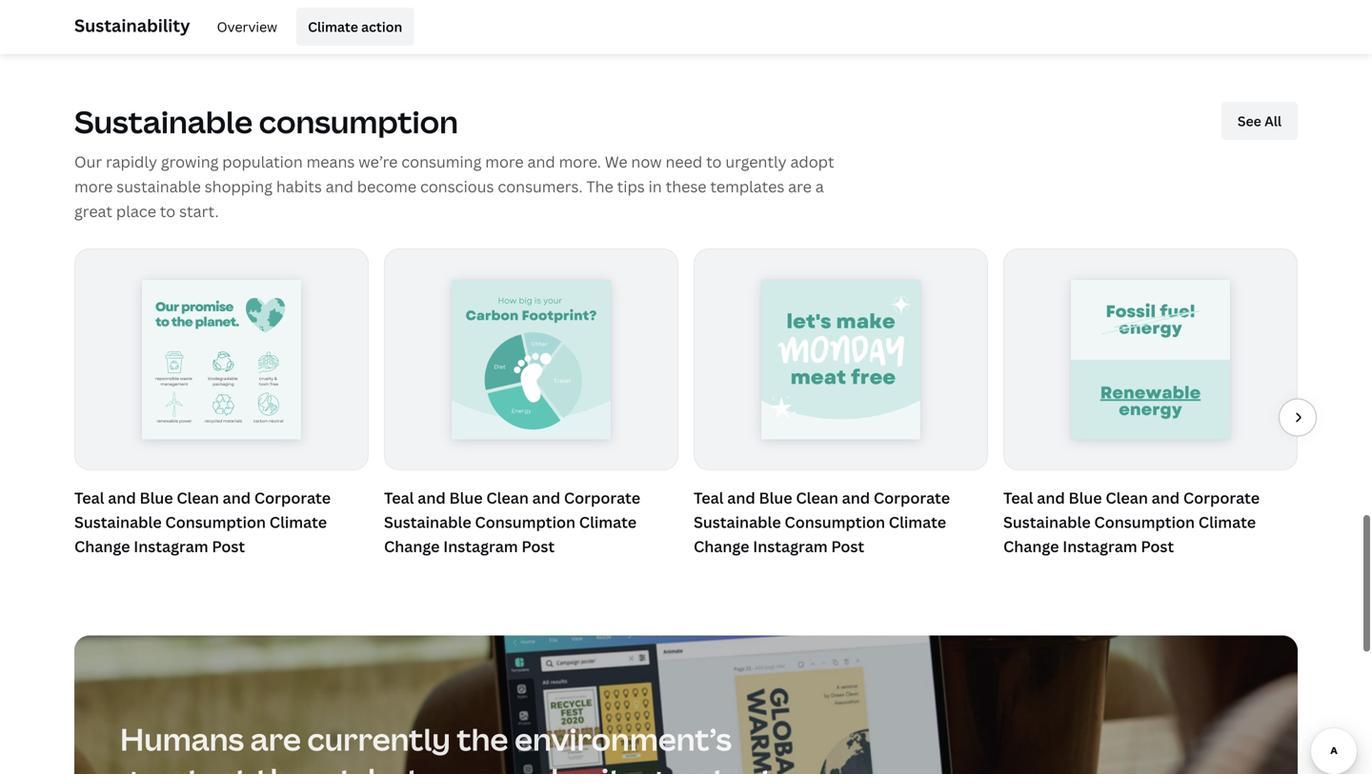 Task type: describe. For each thing, give the bounding box(es) containing it.
1 clean from the left
[[177, 488, 219, 508]]

great
[[74, 201, 112, 221]]

teal and blue clean and corporate sustainable consumption climate change instagram post for second teal and blue clean and corporate sustainable consumption climate change instagram post link
[[384, 488, 640, 557]]

corporate for teal and blue clean and corporate sustainable consumption climate change instagram post image for 3rd teal and blue clean and corporate sustainable consumption climate change instagram post link
[[874, 488, 950, 508]]

the
[[457, 719, 508, 760]]

2 instagram from the left
[[443, 537, 518, 557]]

need
[[666, 151, 703, 172]]

conscious
[[420, 176, 494, 197]]

post for 3rd teal and blue clean and corporate sustainable consumption climate change instagram post link
[[831, 537, 865, 557]]

corporate for teal and blue clean and corporate sustainable consumption climate change instagram post image related to second teal and blue clean and corporate sustainable consumption climate change instagram post link
[[564, 488, 640, 508]]

0 horizontal spatial are
[[250, 719, 301, 760]]

humans
[[120, 719, 244, 760]]

2 clean from the left
[[486, 488, 529, 508]]

population
[[222, 151, 303, 172]]

climate for second teal and blue clean and corporate sustainable consumption climate change instagram post link
[[579, 512, 637, 533]]

2 teal from the left
[[384, 488, 414, 508]]

adopt
[[790, 151, 834, 172]]

sustainable consumption our rapidly growing population means we're consuming more and more. we now need to urgently adopt more sustainable shopping habits and become conscious consumers. the tips in these templates are a great place to start.
[[74, 101, 834, 221]]

climate action
[[308, 18, 402, 36]]

post for 1st teal and blue clean and corporate sustainable consumption climate change instagram post link from the right
[[1141, 537, 1174, 557]]

teal and blue clean and corporate sustainable consumption climate change instagram post for 1st teal and blue clean and corporate sustainable consumption climate change instagram post link from the right
[[1004, 488, 1260, 557]]

habits
[[276, 176, 322, 197]]

climate action link
[[296, 8, 414, 46]]

4 instagram from the left
[[1063, 537, 1138, 557]]

sustainability
[[74, 14, 190, 37]]

1 horizontal spatial to
[[706, 151, 722, 172]]

teal and blue clean and corporate sustainable consumption climate change instagram post image for second teal and blue clean and corporate sustainable consumption climate change instagram post link
[[452, 280, 611, 439]]

urgently
[[726, 151, 787, 172]]

4 clean from the left
[[1106, 488, 1148, 508]]

1 consumption from the left
[[165, 512, 266, 533]]

growing
[[161, 151, 219, 172]]

climate for 1st teal and blue clean and corporate sustainable consumption climate change instagram post link from the right
[[1199, 512, 1256, 533]]

a
[[816, 176, 824, 197]]

3 change from the left
[[694, 537, 750, 557]]

4 teal and blue clean and corporate sustainable consumption climate change instagram post link from the left
[[1004, 486, 1298, 559]]

4 change from the left
[[1004, 537, 1059, 557]]

templates
[[710, 176, 785, 197]]

see
[[1238, 112, 1262, 130]]

2 change from the left
[[384, 537, 440, 557]]

consumers.
[[498, 176, 583, 197]]

post for 4th teal and blue clean and corporate sustainable consumption climate change instagram post link from right
[[212, 537, 245, 557]]

overview link
[[206, 8, 289, 46]]

4 consumption from the left
[[1094, 512, 1195, 533]]

sustainable inside sustainable consumption our rapidly growing population means we're consuming more and more. we now need to urgently adopt more sustainable shopping habits and become conscious consumers. the tips in these templates are a great place to start.
[[74, 101, 253, 142]]

2 teal and blue clean and corporate sustainable consumption climate change instagram post link from the left
[[384, 486, 679, 559]]

blue for teal and blue clean and corporate sustainable consumption climate change instagram post image related to second teal and blue clean and corporate sustainable consumption climate change instagram post link
[[449, 488, 483, 508]]

but
[[368, 759, 421, 775]]

3 teal and blue clean and corporate sustainable consumption climate change instagram post link from the left
[[694, 486, 988, 559]]

3 clean from the left
[[796, 488, 839, 508]]

teal and blue clean and corporate sustainable consumption climate change instagram post for 3rd teal and blue clean and corporate sustainable consumption climate change instagram post link
[[694, 488, 950, 557]]

start.
[[179, 201, 219, 221]]

1 teal and blue clean and corporate sustainable consumption climate change instagram post link from the left
[[74, 486, 369, 559]]

teal and blue clean and corporate sustainable consumption climate change instagram post image for 1st teal and blue clean and corporate sustainable consumption climate change instagram post link from the right
[[1071, 280, 1230, 439]]

2 consumption from the left
[[475, 512, 576, 533]]

we're
[[359, 151, 398, 172]]



Task type: locate. For each thing, give the bounding box(es) containing it.
clean
[[177, 488, 219, 508], [486, 488, 529, 508], [796, 488, 839, 508], [1106, 488, 1148, 508]]

now
[[631, 151, 662, 172]]

more up great
[[74, 176, 113, 197]]

0 vertical spatial to
[[706, 151, 722, 172]]

more
[[485, 151, 524, 172], [74, 176, 113, 197]]

are inside sustainable consumption our rapidly growing population means we're consuming more and more. we now need to urgently adopt more sustainable shopping habits and become conscious consumers. the tips in these templates are a great place to start.
[[788, 176, 812, 197]]

1 corporate from the left
[[254, 488, 331, 508]]

shopping
[[205, 176, 273, 197]]

our
[[74, 151, 102, 172]]

2 horizontal spatial are
[[788, 176, 812, 197]]

these
[[666, 176, 707, 197]]

1 horizontal spatial are
[[476, 759, 527, 775]]

place
[[116, 201, 156, 221]]

0 horizontal spatial to
[[160, 201, 176, 221]]

overview
[[217, 18, 277, 36]]

consumption
[[165, 512, 266, 533], [475, 512, 576, 533], [785, 512, 885, 533], [1094, 512, 1195, 533]]

3 blue from the left
[[759, 488, 793, 508]]

teal and blue clean and corporate sustainable consumption climate change instagram post
[[74, 488, 331, 557], [384, 488, 640, 557], [694, 488, 950, 557], [1004, 488, 1260, 557]]

corporate
[[254, 488, 331, 508], [564, 488, 640, 508], [874, 488, 950, 508], [1184, 488, 1260, 508]]

climate for 4th teal and blue clean and corporate sustainable consumption climate change instagram post link from right
[[270, 512, 327, 533]]

2 teal and blue clean and corporate sustainable consumption climate change instagram post image from the left
[[452, 280, 611, 439]]

4 teal from the left
[[1004, 488, 1034, 508]]

environment's
[[515, 719, 732, 760]]

corporate for teal and blue clean and corporate sustainable consumption climate change instagram post image corresponding to 4th teal and blue clean and corporate sustainable consumption climate change instagram post link from right
[[254, 488, 331, 508]]

0 horizontal spatial more
[[74, 176, 113, 197]]

1 vertical spatial more
[[74, 176, 113, 197]]

2 corporate from the left
[[564, 488, 640, 508]]

to down the 'sustainable' at the top left
[[160, 201, 176, 221]]

consuming
[[401, 151, 482, 172]]

2 blue from the left
[[449, 488, 483, 508]]

more up consumers.
[[485, 151, 524, 172]]

greatest
[[120, 759, 249, 775]]

teal and blue clean and corporate sustainable consumption climate change instagram post image
[[142, 280, 301, 439], [452, 280, 611, 439], [761, 280, 921, 439], [1071, 280, 1230, 439]]

post
[[212, 537, 245, 557], [522, 537, 555, 557], [831, 537, 865, 557], [1141, 537, 1174, 557]]

post for second teal and blue clean and corporate sustainable consumption climate change instagram post link
[[522, 537, 555, 557]]

4 teal and blue clean and corporate sustainable consumption climate change instagram post image from the left
[[1071, 280, 1230, 439]]

change
[[74, 537, 130, 557], [384, 537, 440, 557], [694, 537, 750, 557], [1004, 537, 1059, 557]]

teal and blue clean and corporate sustainable consumption climate change instagram post for 4th teal and blue clean and corporate sustainable consumption climate change instagram post link from right
[[74, 488, 331, 557]]

teal and blue clean and corporate sustainable consumption climate change instagram post image for 3rd teal and blue clean and corporate sustainable consumption climate change instagram post link
[[761, 280, 921, 439]]

3 instagram from the left
[[753, 537, 828, 557]]

and
[[528, 151, 555, 172], [326, 176, 353, 197], [108, 488, 136, 508], [223, 488, 251, 508], [418, 488, 446, 508], [532, 488, 560, 508], [727, 488, 755, 508], [842, 488, 870, 508], [1037, 488, 1065, 508], [1152, 488, 1180, 508]]

we
[[605, 151, 628, 172]]

teal and blue clean and corporate sustainable consumption climate change instagram post image for 4th teal and blue clean and corporate sustainable consumption climate change instagram post link from right
[[142, 280, 301, 439]]

tips
[[617, 176, 645, 197]]

we
[[428, 759, 470, 775]]

1 instagram from the left
[[134, 537, 208, 557]]

3 consumption from the left
[[785, 512, 885, 533]]

threat,
[[256, 759, 362, 775]]

1 teal and blue clean and corporate sustainable consumption climate change instagram post image from the left
[[142, 280, 301, 439]]

means
[[306, 151, 355, 172]]

humans are currently the environment's greatest threat, but we are also its greates
[[120, 719, 775, 775]]

all
[[1265, 112, 1282, 130]]

1 post from the left
[[212, 537, 245, 557]]

are right humans
[[250, 719, 301, 760]]

more.
[[559, 151, 601, 172]]

become
[[357, 176, 417, 197]]

in
[[649, 176, 662, 197]]

rapidly
[[106, 151, 157, 172]]

sustainable
[[74, 101, 253, 142], [74, 512, 162, 533], [384, 512, 471, 533], [694, 512, 781, 533], [1004, 512, 1091, 533]]

corporate for teal and blue clean and corporate sustainable consumption climate change instagram post image associated with 1st teal and blue clean and corporate sustainable consumption climate change instagram post link from the right
[[1184, 488, 1260, 508]]

the
[[586, 176, 614, 197]]

menu bar containing overview
[[198, 8, 414, 46]]

instagram
[[134, 537, 208, 557], [443, 537, 518, 557], [753, 537, 828, 557], [1063, 537, 1138, 557]]

4 post from the left
[[1141, 537, 1174, 557]]

action
[[361, 18, 402, 36]]

blue
[[140, 488, 173, 508], [449, 488, 483, 508], [759, 488, 793, 508], [1069, 488, 1102, 508]]

1 change from the left
[[74, 537, 130, 557]]

also
[[533, 759, 595, 775]]

blue for teal and blue clean and corporate sustainable consumption climate change instagram post image for 3rd teal and blue clean and corporate sustainable consumption climate change instagram post link
[[759, 488, 793, 508]]

3 teal and blue clean and corporate sustainable consumption climate change instagram post image from the left
[[761, 280, 921, 439]]

1 vertical spatial to
[[160, 201, 176, 221]]

1 teal from the left
[[74, 488, 104, 508]]

2 teal and blue clean and corporate sustainable consumption climate change instagram post from the left
[[384, 488, 640, 557]]

1 teal and blue clean and corporate sustainable consumption climate change instagram post from the left
[[74, 488, 331, 557]]

see all
[[1238, 112, 1282, 130]]

1 blue from the left
[[140, 488, 173, 508]]

4 teal and blue clean and corporate sustainable consumption climate change instagram post from the left
[[1004, 488, 1260, 557]]

menu bar
[[198, 8, 414, 46]]

its
[[601, 759, 639, 775]]

3 teal and blue clean and corporate sustainable consumption climate change instagram post from the left
[[694, 488, 950, 557]]

3 post from the left
[[831, 537, 865, 557]]

teal
[[74, 488, 104, 508], [384, 488, 414, 508], [694, 488, 724, 508], [1004, 488, 1034, 508]]

to
[[706, 151, 722, 172], [160, 201, 176, 221]]

4 corporate from the left
[[1184, 488, 1260, 508]]

sustainable
[[117, 176, 201, 197]]

4 blue from the left
[[1069, 488, 1102, 508]]

1 horizontal spatial more
[[485, 151, 524, 172]]

are right we
[[476, 759, 527, 775]]

consumption
[[259, 101, 458, 142]]

blue for teal and blue clean and corporate sustainable consumption climate change instagram post image corresponding to 4th teal and blue clean and corporate sustainable consumption climate change instagram post link from right
[[140, 488, 173, 508]]

to right need
[[706, 151, 722, 172]]

climate
[[308, 18, 358, 36], [270, 512, 327, 533], [579, 512, 637, 533], [889, 512, 946, 533], [1199, 512, 1256, 533]]

see all link
[[1222, 102, 1298, 140]]

3 teal from the left
[[694, 488, 724, 508]]

are left the a
[[788, 176, 812, 197]]

teal and blue clean and corporate sustainable consumption climate change instagram post link
[[74, 486, 369, 559], [384, 486, 679, 559], [694, 486, 988, 559], [1004, 486, 1298, 559]]

climate for 3rd teal and blue clean and corporate sustainable consumption climate change instagram post link
[[889, 512, 946, 533]]

blue for teal and blue clean and corporate sustainable consumption climate change instagram post image associated with 1st teal and blue clean and corporate sustainable consumption climate change instagram post link from the right
[[1069, 488, 1102, 508]]

0 vertical spatial more
[[485, 151, 524, 172]]

are
[[788, 176, 812, 197], [250, 719, 301, 760], [476, 759, 527, 775]]

3 corporate from the left
[[874, 488, 950, 508]]

currently
[[307, 719, 451, 760]]

2 post from the left
[[522, 537, 555, 557]]



Task type: vqa. For each thing, say whether or not it's contained in the screenshot.
middle days
no



